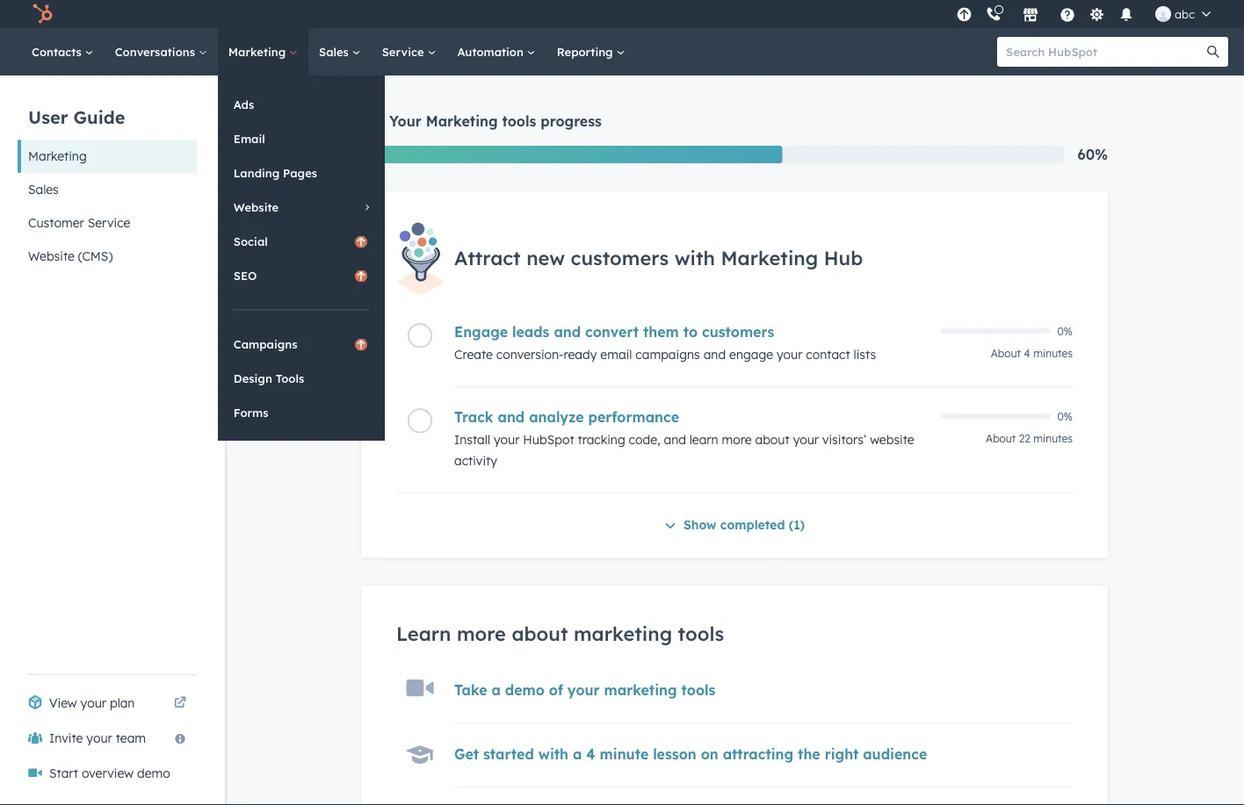 Task type: vqa. For each thing, say whether or not it's contained in the screenshot.
bottom MM/DD/YYYY text box
no



Task type: describe. For each thing, give the bounding box(es) containing it.
your inside invite your team button
[[86, 731, 112, 746]]

60%
[[1078, 146, 1108, 163]]

upgrade image
[[956, 7, 972, 23]]

attract
[[454, 245, 521, 270]]

link opens in a new window image
[[174, 693, 186, 714]]

minutes for track and analyze performance
[[1033, 432, 1073, 446]]

leads
[[512, 324, 550, 341]]

service link
[[371, 28, 447, 76]]

upgrade link
[[953, 5, 975, 23]]

hubspot image
[[32, 4, 53, 25]]

and right track
[[498, 409, 525, 426]]

engage
[[729, 347, 773, 363]]

0 horizontal spatial customers
[[571, 245, 669, 270]]

0 vertical spatial service
[[382, 44, 427, 59]]

the
[[798, 746, 820, 764]]

0 vertical spatial a
[[492, 682, 501, 700]]

campaigns link
[[218, 328, 385, 361]]

team
[[116, 731, 146, 746]]

website link
[[218, 191, 385, 224]]

track and analyze performance button
[[454, 409, 930, 426]]

design tools
[[234, 371, 304, 386]]

them
[[643, 324, 679, 341]]

ready
[[564, 347, 597, 363]]

about inside track and analyze performance install your hubspot tracking code, and learn more about your visitors' website activity
[[755, 432, 790, 448]]

start overview demo link
[[18, 757, 197, 792]]

your right of
[[567, 682, 600, 700]]

new
[[526, 245, 565, 270]]

about 22 minutes
[[986, 432, 1073, 446]]

marketing inside button
[[28, 148, 87, 164]]

attracting
[[723, 746, 794, 764]]

2 vertical spatial tools
[[681, 682, 716, 700]]

about 4 minutes
[[991, 347, 1073, 360]]

on
[[701, 746, 718, 764]]

settings link
[[1086, 5, 1108, 23]]

1 vertical spatial a
[[573, 746, 582, 764]]

abc
[[1175, 7, 1195, 21]]

get
[[454, 746, 479, 764]]

website for website (cms)
[[28, 249, 75, 264]]

minute
[[600, 746, 649, 764]]

0 vertical spatial tools
[[502, 112, 536, 130]]

0 vertical spatial with
[[675, 245, 715, 270]]

search image
[[1207, 46, 1220, 58]]

invite
[[49, 731, 83, 746]]

0 vertical spatial sales
[[319, 44, 352, 59]]

take a demo of your marketing tools link
[[454, 682, 716, 700]]

your marketing tools progress
[[389, 112, 602, 130]]

seo
[[234, 268, 257, 283]]

of
[[549, 682, 563, 700]]

progress
[[541, 112, 602, 130]]

right
[[825, 746, 859, 764]]

and up ready
[[554, 324, 581, 341]]

guide
[[73, 106, 125, 128]]

design
[[234, 371, 272, 386]]

your left the visitors'
[[793, 432, 819, 448]]

1 vertical spatial 4
[[586, 746, 595, 764]]

analyze
[[529, 409, 584, 426]]

settings image
[[1089, 7, 1105, 23]]

1 vertical spatial with
[[538, 746, 569, 764]]

website
[[870, 432, 914, 448]]

forms
[[234, 405, 268, 420]]

0% for engage leads and convert them to customers
[[1057, 325, 1073, 338]]

hubspot link
[[21, 4, 66, 25]]

more inside track and analyze performance install your hubspot tracking code, and learn more about your visitors' website activity
[[722, 432, 752, 448]]

reporting link
[[546, 28, 636, 76]]

hubspot
[[523, 432, 574, 448]]

22
[[1019, 432, 1030, 446]]

(1)
[[789, 518, 805, 533]]

code,
[[629, 432, 660, 448]]

user guide
[[28, 106, 125, 128]]

view
[[49, 696, 77, 711]]

social
[[234, 234, 268, 249]]

show
[[684, 518, 717, 533]]

plan
[[110, 696, 135, 711]]

ads link
[[218, 88, 385, 121]]

social link
[[218, 225, 385, 258]]

reporting
[[557, 44, 616, 59]]

pages
[[283, 166, 317, 180]]

and down engage leads and convert them to customers button
[[703, 347, 726, 363]]

forms link
[[218, 396, 385, 430]]

seo link
[[218, 259, 385, 293]]

lesson
[[653, 746, 697, 764]]

install
[[454, 432, 490, 448]]

get started with a 4 minute lesson on attracting the right audience link
[[454, 746, 927, 764]]

track and analyze performance install your hubspot tracking code, and learn more about your visitors' website activity
[[454, 409, 914, 469]]

get started with a 4 minute lesson on attracting the right audience
[[454, 746, 927, 764]]

view your plan link
[[18, 686, 197, 721]]

customer service button
[[18, 206, 197, 240]]



Task type: locate. For each thing, give the bounding box(es) containing it.
start overview demo
[[49, 766, 170, 782]]

customers
[[571, 245, 669, 270], [702, 324, 774, 341]]

user
[[28, 106, 68, 128]]

about
[[755, 432, 790, 448], [512, 622, 568, 646]]

marketing
[[574, 622, 672, 646], [604, 682, 677, 700]]

service down sales button at the left of the page
[[88, 215, 130, 231]]

audience
[[863, 746, 927, 764]]

marketing left 'hub' at the top of the page
[[721, 245, 818, 270]]

ads
[[234, 97, 254, 112]]

notifications button
[[1112, 0, 1141, 28]]

1 vertical spatial more
[[457, 622, 506, 646]]

take a demo of your marketing tools
[[454, 682, 716, 700]]

1 vertical spatial minutes
[[1033, 432, 1073, 446]]

lists
[[854, 347, 876, 363]]

1 horizontal spatial with
[[675, 245, 715, 270]]

view your plan
[[49, 696, 135, 711]]

0 vertical spatial minutes
[[1033, 347, 1073, 360]]

1 horizontal spatial customers
[[702, 324, 774, 341]]

visitors'
[[822, 432, 867, 448]]

demo for a
[[505, 682, 545, 700]]

marketing up take a demo of your marketing tools
[[574, 622, 672, 646]]

conversations
[[115, 44, 198, 59]]

website inside "website" link
[[234, 200, 279, 214]]

0 horizontal spatial website
[[28, 249, 75, 264]]

2 minutes from the top
[[1033, 432, 1073, 446]]

1 vertical spatial about
[[512, 622, 568, 646]]

customer
[[28, 215, 84, 231]]

your marketing tools progress progress bar
[[361, 146, 783, 163]]

marketing right your
[[426, 112, 498, 130]]

0 horizontal spatial more
[[457, 622, 506, 646]]

0 vertical spatial 0%
[[1057, 325, 1073, 338]]

attract new customers with marketing hub
[[454, 245, 863, 270]]

1 vertical spatial demo
[[137, 766, 170, 782]]

contacts link
[[21, 28, 104, 76]]

sales link
[[308, 28, 371, 76]]

customers up engage
[[702, 324, 774, 341]]

help image
[[1060, 8, 1075, 24]]

website for website
[[234, 200, 279, 214]]

your left plan
[[80, 696, 106, 711]]

with right started
[[538, 746, 569, 764]]

calling icon button
[[979, 2, 1009, 26]]

sales button
[[18, 173, 197, 206]]

website down landing
[[234, 200, 279, 214]]

0 vertical spatial about
[[991, 347, 1021, 360]]

contacts
[[32, 44, 85, 59]]

0 vertical spatial marketing
[[574, 622, 672, 646]]

your right engage
[[777, 347, 803, 363]]

and
[[554, 324, 581, 341], [703, 347, 726, 363], [498, 409, 525, 426], [664, 432, 686, 448]]

marketing down user
[[28, 148, 87, 164]]

landing pages
[[234, 166, 317, 180]]

(cms)
[[78, 249, 113, 264]]

your right install
[[494, 432, 520, 448]]

demo
[[505, 682, 545, 700], [137, 766, 170, 782]]

notifications image
[[1119, 8, 1134, 24]]

1 horizontal spatial website
[[234, 200, 279, 214]]

website down customer
[[28, 249, 75, 264]]

1 horizontal spatial 4
[[1024, 347, 1030, 360]]

website inside website (cms) button
[[28, 249, 75, 264]]

tools
[[276, 371, 304, 386]]

customer service
[[28, 215, 130, 231]]

website (cms)
[[28, 249, 113, 264]]

landing pages link
[[218, 156, 385, 190]]

hub
[[824, 245, 863, 270]]

0 horizontal spatial about
[[512, 622, 568, 646]]

minutes for engage leads and convert them to customers
[[1033, 347, 1073, 360]]

a
[[492, 682, 501, 700], [573, 746, 582, 764]]

track
[[454, 409, 493, 426]]

overview
[[82, 766, 134, 782]]

2 0% from the top
[[1057, 410, 1073, 423]]

learn
[[396, 622, 451, 646]]

more right learn in the bottom left of the page
[[457, 622, 506, 646]]

about right learn
[[755, 432, 790, 448]]

0% up about 22 minutes
[[1057, 410, 1073, 423]]

0 horizontal spatial with
[[538, 746, 569, 764]]

more right learn
[[722, 432, 752, 448]]

engage
[[454, 324, 508, 341]]

0%
[[1057, 325, 1073, 338], [1057, 410, 1073, 423]]

marketing
[[228, 44, 289, 59], [426, 112, 498, 130], [28, 148, 87, 164], [721, 245, 818, 270]]

design tools link
[[218, 362, 385, 395]]

about left 22
[[986, 432, 1016, 446]]

invite your team
[[49, 731, 146, 746]]

sales up ads link
[[319, 44, 352, 59]]

service
[[382, 44, 427, 59], [88, 215, 130, 231]]

about up of
[[512, 622, 568, 646]]

activity
[[454, 454, 497, 469]]

service inside button
[[88, 215, 130, 231]]

about for track and analyze performance
[[986, 432, 1016, 446]]

about up 22
[[991, 347, 1021, 360]]

0 vertical spatial website
[[234, 200, 279, 214]]

search button
[[1198, 37, 1228, 67]]

customers right new
[[571, 245, 669, 270]]

demo for overview
[[137, 766, 170, 782]]

link opens in a new window image
[[174, 698, 186, 710]]

1 vertical spatial marketing
[[604, 682, 677, 700]]

marketplaces image
[[1023, 8, 1039, 24]]

0 vertical spatial 4
[[1024, 347, 1030, 360]]

4 up about 22 minutes
[[1024, 347, 1030, 360]]

0 vertical spatial customers
[[571, 245, 669, 270]]

website (cms) button
[[18, 240, 197, 273]]

service right sales link
[[382, 44, 427, 59]]

1 horizontal spatial about
[[755, 432, 790, 448]]

0 horizontal spatial demo
[[137, 766, 170, 782]]

sales up customer
[[28, 182, 59, 197]]

1 0% from the top
[[1057, 325, 1073, 338]]

1 vertical spatial about
[[986, 432, 1016, 446]]

tracking
[[578, 432, 625, 448]]

1 horizontal spatial demo
[[505, 682, 545, 700]]

1 horizontal spatial service
[[382, 44, 427, 59]]

email
[[600, 347, 632, 363]]

1 vertical spatial sales
[[28, 182, 59, 197]]

gary orlando image
[[1155, 6, 1171, 22]]

1 vertical spatial customers
[[702, 324, 774, 341]]

take
[[454, 682, 487, 700]]

your
[[389, 112, 422, 130]]

0 vertical spatial about
[[755, 432, 790, 448]]

demo left of
[[505, 682, 545, 700]]

4
[[1024, 347, 1030, 360], [586, 746, 595, 764]]

marketing up ads
[[228, 44, 289, 59]]

your inside engage leads and convert them to customers create conversion-ready email campaigns and engage your contact lists
[[777, 347, 803, 363]]

1 horizontal spatial more
[[722, 432, 752, 448]]

0% for track and analyze performance
[[1057, 410, 1073, 423]]

user guide views element
[[18, 76, 197, 273]]

contact
[[806, 347, 850, 363]]

1 vertical spatial service
[[88, 215, 130, 231]]

0 horizontal spatial sales
[[28, 182, 59, 197]]

demo down team
[[137, 766, 170, 782]]

learn
[[690, 432, 718, 448]]

more
[[722, 432, 752, 448], [457, 622, 506, 646]]

create
[[454, 347, 493, 363]]

completed
[[720, 518, 785, 533]]

show completed (1)
[[684, 518, 805, 533]]

customers inside engage leads and convert them to customers create conversion-ready email campaigns and engage your contact lists
[[702, 324, 774, 341]]

0 horizontal spatial service
[[88, 215, 130, 231]]

started
[[483, 746, 534, 764]]

engage leads and convert them to customers create conversion-ready email campaigns and engage your contact lists
[[454, 324, 876, 363]]

0 horizontal spatial 4
[[586, 746, 595, 764]]

marketing link
[[218, 28, 308, 76]]

with up engage leads and convert them to customers button
[[675, 245, 715, 270]]

conversion-
[[496, 347, 564, 363]]

4 left minute at the bottom of the page
[[586, 746, 595, 764]]

marketing menu
[[218, 76, 385, 441]]

marketing button
[[18, 140, 197, 173]]

your inside view your plan link
[[80, 696, 106, 711]]

sales inside button
[[28, 182, 59, 197]]

email link
[[218, 122, 385, 156]]

your left team
[[86, 731, 112, 746]]

to
[[683, 324, 698, 341]]

abc menu
[[952, 0, 1223, 28]]

help button
[[1053, 0, 1083, 28]]

invite your team button
[[18, 721, 197, 757]]

0 vertical spatial demo
[[505, 682, 545, 700]]

and down track and analyze performance button
[[664, 432, 686, 448]]

show completed (1) button
[[664, 515, 805, 537]]

with
[[675, 245, 715, 270], [538, 746, 569, 764]]

minutes
[[1033, 347, 1073, 360], [1033, 432, 1073, 446]]

conversations link
[[104, 28, 218, 76]]

start
[[49, 766, 78, 782]]

0 vertical spatial more
[[722, 432, 752, 448]]

0 horizontal spatial a
[[492, 682, 501, 700]]

marketing up minute at the bottom of the page
[[604, 682, 677, 700]]

a left minute at the bottom of the page
[[573, 746, 582, 764]]

calling icon image
[[986, 7, 1002, 23]]

1 horizontal spatial a
[[573, 746, 582, 764]]

0% up about 4 minutes
[[1057, 325, 1073, 338]]

1 vertical spatial website
[[28, 249, 75, 264]]

automation link
[[447, 28, 546, 76]]

Search HubSpot search field
[[997, 37, 1213, 67]]

about for engage leads and convert them to customers
[[991, 347, 1021, 360]]

marketplaces button
[[1012, 0, 1049, 28]]

1 vertical spatial 0%
[[1057, 410, 1073, 423]]

1 vertical spatial tools
[[678, 622, 724, 646]]

a right "take" at the left of the page
[[492, 682, 501, 700]]

1 horizontal spatial sales
[[319, 44, 352, 59]]

engage leads and convert them to customers button
[[454, 324, 930, 341]]

1 minutes from the top
[[1033, 347, 1073, 360]]



